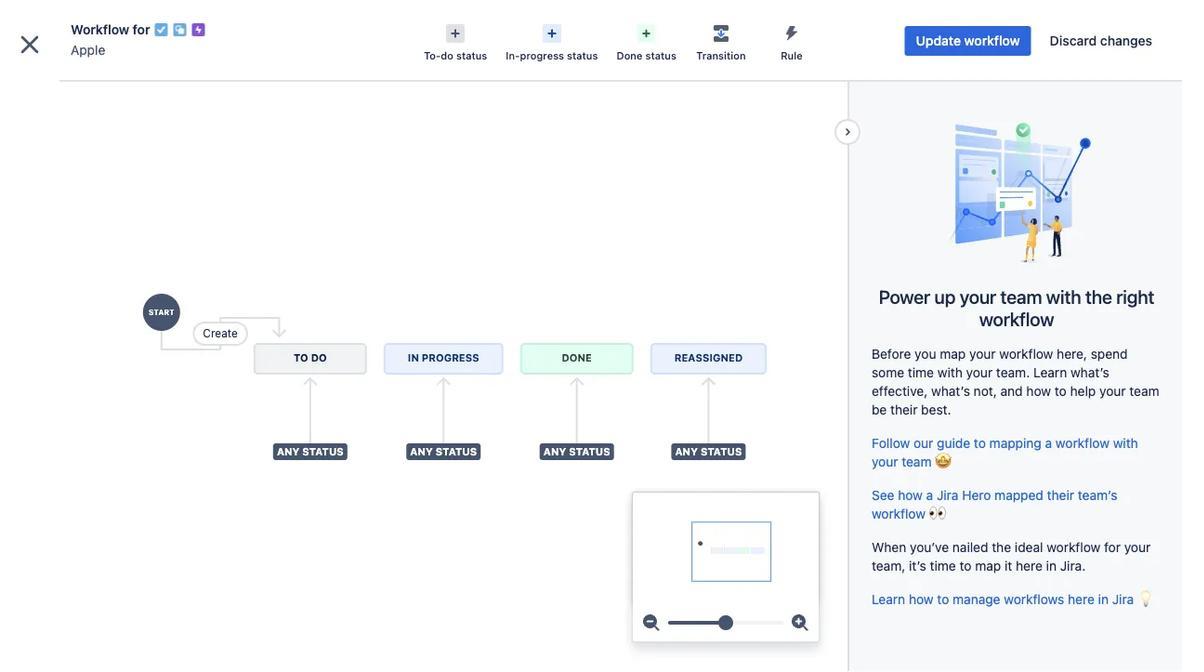Task type: locate. For each thing, give the bounding box(es) containing it.
mapped
[[995, 488, 1044, 503]]

time inside before you map your workflow here, spend some time with your team. learn what's effective, what's not, and how to help your team be their best.
[[909, 365, 935, 380]]

0 vertical spatial time
[[909, 365, 935, 380]]

0 horizontal spatial map
[[941, 346, 967, 362]]

how for see how a jira hero mapped their team's workflow
[[899, 488, 923, 503]]

what's up help
[[1071, 365, 1110, 380]]

apple
[[71, 42, 105, 58]]

map inside when you've nailed the ideal workflow for your team, it's time to map it here in jira.
[[976, 558, 1002, 574]]

the
[[1086, 285, 1113, 307], [993, 540, 1012, 555]]

a up 👀
[[927, 488, 934, 503]]

1 vertical spatial learn
[[872, 592, 906, 607]]

0 vertical spatial map
[[941, 346, 967, 362]]

your inside follow our guide to mapping a workflow with your team
[[872, 454, 899, 470]]

how inside see how a jira hero mapped their team's workflow
[[899, 488, 923, 503]]

1 horizontal spatial status
[[567, 50, 598, 62]]

how right see
[[899, 488, 923, 503]]

1 vertical spatial what's
[[932, 383, 971, 399]]

rule button
[[757, 19, 828, 63]]

for
[[133, 22, 150, 37], [1105, 540, 1122, 555]]

the up it
[[993, 540, 1012, 555]]

1 vertical spatial how
[[899, 488, 923, 503]]

2 horizontal spatial team
[[1130, 383, 1160, 399]]

best.
[[922, 402, 952, 417]]

0 vertical spatial how
[[1027, 383, 1052, 399]]

a right mapping
[[1046, 436, 1053, 451]]

with up "best."
[[938, 365, 963, 380]]

learn down "team," in the right of the page
[[872, 592, 906, 607]]

0 horizontal spatial for
[[133, 22, 150, 37]]

apple link
[[71, 39, 105, 61]]

1 horizontal spatial with
[[1047, 285, 1082, 307]]

0 horizontal spatial learn
[[872, 592, 906, 607]]

1 horizontal spatial the
[[1086, 285, 1113, 307]]

map
[[941, 346, 967, 362], [976, 558, 1002, 574]]

with
[[1047, 285, 1082, 307], [938, 365, 963, 380], [1114, 436, 1139, 451]]

status for in-progress status
[[567, 50, 598, 62]]

1 horizontal spatial learn
[[1034, 365, 1068, 380]]

discard changes button
[[1039, 26, 1164, 56]]

your
[[960, 285, 997, 307], [970, 346, 997, 362], [967, 365, 993, 380], [1100, 383, 1127, 399], [872, 454, 899, 470], [1125, 540, 1152, 555]]

team
[[1001, 285, 1043, 307], [1130, 383, 1160, 399], [902, 454, 932, 470]]

2 horizontal spatial with
[[1114, 436, 1139, 451]]

their
[[891, 402, 918, 417], [1048, 488, 1075, 503]]

workflow
[[71, 22, 129, 37]]

rule
[[781, 50, 803, 62]]

1 vertical spatial team
[[1130, 383, 1160, 399]]

team right help
[[1130, 383, 1160, 399]]

map left it
[[976, 558, 1002, 574]]

jira up 👀
[[937, 488, 959, 503]]

create button
[[691, 11, 754, 40]]

status right done
[[646, 50, 677, 62]]

1 vertical spatial here
[[1069, 592, 1095, 607]]

time down you
[[909, 365, 935, 380]]

1 vertical spatial the
[[993, 540, 1012, 555]]

0 horizontal spatial the
[[993, 540, 1012, 555]]

in left 💡
[[1099, 592, 1109, 607]]

0 vertical spatial in
[[1047, 558, 1057, 574]]

1 vertical spatial a
[[927, 488, 934, 503]]

done status button
[[608, 19, 686, 63]]

2 horizontal spatial status
[[646, 50, 677, 62]]

power up your team with the right workflow
[[880, 285, 1155, 330]]

right
[[1117, 285, 1155, 307]]

1 horizontal spatial map
[[976, 558, 1002, 574]]

to inside when you've nailed the ideal workflow for your team, it's time to map it here in jira.
[[960, 558, 972, 574]]

banner
[[0, 0, 1183, 52]]

your inside power up your team with the right workflow
[[960, 285, 997, 307]]

1 vertical spatial their
[[1048, 488, 1075, 503]]

power up your team with the right workflow dialog
[[0, 0, 1183, 672]]

in-
[[506, 50, 520, 62]]

for down team's
[[1105, 540, 1122, 555]]

0 horizontal spatial their
[[891, 402, 918, 417]]

2 vertical spatial with
[[1114, 436, 1139, 451]]

1 vertical spatial for
[[1105, 540, 1122, 555]]

our
[[914, 436, 934, 451]]

0 vertical spatial team
[[1001, 285, 1043, 307]]

0 horizontal spatial here
[[1017, 558, 1043, 574]]

manage
[[953, 592, 1001, 607]]

group
[[15, 250, 193, 447]]

assets link
[[562, 11, 614, 40]]

how
[[1027, 383, 1052, 399], [899, 488, 923, 503], [910, 592, 934, 607]]

1 horizontal spatial a
[[1046, 436, 1053, 451]]

here,
[[1058, 346, 1088, 362]]

0 vertical spatial a
[[1046, 436, 1053, 451]]

1 vertical spatial time
[[931, 558, 957, 574]]

learn inside before you map your workflow here, spend some time with your team. learn what's effective, what's not, and how to help your team be their best.
[[1034, 365, 1068, 380]]

a inside see how a jira hero mapped their team's workflow
[[927, 488, 934, 503]]

update workflow
[[917, 33, 1021, 48]]

workflow inside button
[[965, 33, 1021, 48]]

2 vertical spatial how
[[910, 592, 934, 607]]

jira inside see how a jira hero mapped their team's workflow
[[937, 488, 959, 503]]

jira.
[[1061, 558, 1086, 574]]

how for learn how to manage workflows here in jira 💡
[[910, 592, 934, 607]]

1 vertical spatial map
[[976, 558, 1002, 574]]

team inside follow our guide to mapping a workflow with your team
[[902, 454, 932, 470]]

when you've nailed the ideal workflow for your team, it's time to map it here in jira.
[[872, 540, 1152, 574]]

1 vertical spatial jira
[[1113, 592, 1135, 607]]

you're in the workflow viewfinder, use the arrow keys to move it element
[[633, 493, 819, 605]]

create
[[702, 18, 743, 33]]

0 horizontal spatial in
[[1047, 558, 1057, 574]]

learn
[[1034, 365, 1068, 380], [872, 592, 906, 607]]

0 vertical spatial their
[[891, 402, 918, 417]]

effective,
[[872, 383, 928, 399]]

here down 'ideal'
[[1017, 558, 1043, 574]]

learn down 'here,'
[[1034, 365, 1068, 380]]

team down the 'our'
[[902, 454, 932, 470]]

1 status from the left
[[457, 50, 488, 62]]

status for to-do status
[[457, 50, 488, 62]]

jira
[[937, 488, 959, 503], [1113, 592, 1135, 607]]

zoom out image
[[641, 612, 663, 634]]

guide
[[938, 436, 971, 451]]

their down effective,
[[891, 402, 918, 417]]

workflows
[[1005, 592, 1065, 607]]

to down nailed
[[960, 558, 972, 574]]

how down it's
[[910, 592, 934, 607]]

in left 'jira.'
[[1047, 558, 1057, 574]]

status inside 'popup button'
[[567, 50, 598, 62]]

1 vertical spatial in
[[1099, 592, 1109, 607]]

how right and
[[1027, 383, 1052, 399]]

in-progress status button
[[497, 19, 608, 63]]

power
[[880, 285, 931, 307]]

0 horizontal spatial status
[[457, 50, 488, 62]]

the left right
[[1086, 285, 1113, 307]]

with up 'here,'
[[1047, 285, 1082, 307]]

what's
[[1071, 365, 1110, 380], [932, 383, 971, 399]]

workflow inside follow our guide to mapping a workflow with your team
[[1056, 436, 1110, 451]]

workflow inside before you map your workflow here, spend some time with your team. learn what's effective, what's not, and how to help your team be their best.
[[1000, 346, 1054, 362]]

it
[[1005, 558, 1013, 574]]

for right the workflow
[[133, 22, 150, 37]]

for inside when you've nailed the ideal workflow for your team, it's time to map it here in jira.
[[1105, 540, 1122, 555]]

their left team's
[[1048, 488, 1075, 503]]

team.
[[997, 365, 1031, 380]]

update workflow button
[[905, 26, 1032, 56]]

1 horizontal spatial for
[[1105, 540, 1122, 555]]

0 vertical spatial for
[[133, 22, 150, 37]]

0 horizontal spatial jira
[[937, 488, 959, 503]]

1 vertical spatial with
[[938, 365, 963, 380]]

to inside follow our guide to mapping a workflow with your team
[[975, 436, 987, 451]]

status down the "assets" link at top
[[567, 50, 598, 62]]

banner containing assets
[[0, 0, 1183, 52]]

what's up "best."
[[932, 383, 971, 399]]

their inside before you map your workflow here, spend some time with your team. learn what's effective, what's not, and how to help your team be their best.
[[891, 402, 918, 417]]

workflow
[[965, 33, 1021, 48], [980, 308, 1055, 330], [1000, 346, 1054, 362], [1056, 436, 1110, 451], [872, 506, 926, 522], [1047, 540, 1101, 555]]

in
[[1047, 558, 1057, 574], [1099, 592, 1109, 607]]

1 horizontal spatial their
[[1048, 488, 1075, 503]]

0 vertical spatial here
[[1017, 558, 1043, 574]]

0 vertical spatial jira
[[937, 488, 959, 503]]

map right you
[[941, 346, 967, 362]]

when
[[872, 540, 907, 555]]

jira image
[[48, 14, 71, 37], [48, 14, 71, 37]]

0 horizontal spatial a
[[927, 488, 934, 503]]

status right do
[[457, 50, 488, 62]]

status
[[457, 50, 488, 62], [567, 50, 598, 62], [646, 50, 677, 62]]

0 vertical spatial the
[[1086, 285, 1113, 307]]

0 vertical spatial with
[[1047, 285, 1082, 307]]

to right guide
[[975, 436, 987, 451]]

time down you've
[[931, 558, 957, 574]]

1 horizontal spatial in
[[1099, 592, 1109, 607]]

to left help
[[1055, 383, 1067, 399]]

not,
[[974, 383, 998, 399]]

up
[[935, 285, 956, 307]]

jira left 💡
[[1113, 592, 1135, 607]]

0 vertical spatial learn
[[1034, 365, 1068, 380]]

here
[[1017, 558, 1043, 574], [1069, 592, 1095, 607]]

to
[[1055, 383, 1067, 399], [975, 436, 987, 451], [960, 558, 972, 574], [938, 592, 950, 607]]

workflow inside power up your team with the right workflow
[[980, 308, 1055, 330]]

1 horizontal spatial team
[[1001, 285, 1043, 307]]

to-do status
[[424, 50, 488, 62]]

follow our guide to mapping a workflow with your team
[[872, 436, 1139, 470]]

mapping
[[990, 436, 1042, 451]]

you've
[[911, 540, 950, 555]]

💡
[[1138, 592, 1151, 607]]

primary element
[[11, 0, 830, 52]]

1 horizontal spatial what's
[[1071, 365, 1110, 380]]

0 horizontal spatial with
[[938, 365, 963, 380]]

before
[[872, 346, 912, 362]]

here down 'jira.'
[[1069, 592, 1095, 607]]

2 status from the left
[[567, 50, 598, 62]]

a
[[1046, 436, 1053, 451], [927, 488, 934, 503]]

team right up
[[1001, 285, 1043, 307]]

time
[[909, 365, 935, 380], [931, 558, 957, 574]]

Search field
[[830, 11, 1016, 40]]

2 vertical spatial team
[[902, 454, 932, 470]]

your inside when you've nailed the ideal workflow for your team, it's time to map it here in jira.
[[1125, 540, 1152, 555]]

0 horizontal spatial team
[[902, 454, 932, 470]]

with up team's
[[1114, 436, 1139, 451]]



Task type: describe. For each thing, give the bounding box(es) containing it.
follow
[[872, 436, 911, 451]]

learn how to manage workflows here in jira 💡
[[872, 592, 1151, 607]]

the inside when you've nailed the ideal workflow for your team, it's time to map it here in jira.
[[993, 540, 1012, 555]]

team's
[[1079, 488, 1118, 503]]

update
[[917, 33, 962, 48]]

time inside when you've nailed the ideal workflow for your team, it's time to map it here in jira.
[[931, 558, 957, 574]]

see how a jira hero mapped their team's workflow
[[872, 488, 1118, 522]]

team inside power up your team with the right workflow
[[1001, 285, 1043, 307]]

to inside before you map your workflow here, spend some time with your team. learn what's effective, what's not, and how to help your team be their best.
[[1055, 383, 1067, 399]]

nailed
[[953, 540, 989, 555]]

with inside follow our guide to mapping a workflow with your team
[[1114, 436, 1139, 451]]

you
[[915, 346, 937, 362]]

spend
[[1092, 346, 1129, 362]]

👀
[[930, 506, 943, 522]]

discard
[[1051, 33, 1098, 48]]

with inside before you map your workflow here, spend some time with your team. learn what's effective, what's not, and how to help your team be their best.
[[938, 365, 963, 380]]

team,
[[872, 558, 906, 574]]

3 status from the left
[[646, 50, 677, 62]]

a inside follow our guide to mapping a workflow with your team
[[1046, 436, 1053, 451]]

hero
[[963, 488, 992, 503]]

workflow inside see how a jira hero mapped their team's workflow
[[872, 506, 926, 522]]

before you map your workflow here, spend some time with your team. learn what's effective, what's not, and how to help your team be their best.
[[872, 346, 1160, 417]]

in inside when you've nailed the ideal workflow for your team, it's time to map it here in jira.
[[1047, 558, 1057, 574]]

1 horizontal spatial here
[[1069, 592, 1095, 607]]

to left the manage
[[938, 592, 950, 607]]

it's
[[910, 558, 927, 574]]

and
[[1001, 383, 1024, 399]]

transition
[[697, 50, 746, 62]]

do
[[441, 50, 454, 62]]

changes
[[1101, 33, 1153, 48]]

to-do status button
[[415, 19, 497, 63]]

in-progress status
[[506, 50, 598, 62]]

workflow inside when you've nailed the ideal workflow for your team, it's time to map it here in jira.
[[1047, 540, 1101, 555]]

ideal
[[1015, 540, 1044, 555]]

progress
[[520, 50, 565, 62]]

workflow for
[[71, 22, 150, 37]]

some
[[872, 365, 905, 380]]

their inside see how a jira hero mapped their team's workflow
[[1048, 488, 1075, 503]]

map inside before you map your workflow here, spend some time with your team. learn what's effective, what's not, and how to help your team be their best.
[[941, 346, 967, 362]]

how inside before you map your workflow here, spend some time with your team. learn what's effective, what's not, and how to help your team be their best.
[[1027, 383, 1052, 399]]

done
[[617, 50, 643, 62]]

team inside before you map your workflow here, spend some time with your team. learn what's effective, what's not, and how to help your team be their best.
[[1130, 383, 1160, 399]]

Zoom level range field
[[669, 605, 784, 642]]

done status
[[617, 50, 677, 62]]

to-
[[424, 50, 441, 62]]

assets
[[567, 18, 609, 33]]

with inside power up your team with the right workflow
[[1047, 285, 1082, 307]]

zoom in image
[[790, 612, 812, 634]]

transition button
[[686, 19, 757, 63]]

0 horizontal spatial what's
[[932, 383, 971, 399]]

0 vertical spatial what's
[[1071, 365, 1110, 380]]

🤩
[[936, 454, 949, 470]]

the inside power up your team with the right workflow
[[1086, 285, 1113, 307]]

here inside when you've nailed the ideal workflow for your team, it's time to map it here in jira.
[[1017, 558, 1043, 574]]

close workflow editor image
[[15, 30, 45, 60]]

discard changes
[[1051, 33, 1153, 48]]

see
[[872, 488, 895, 503]]

help
[[1071, 383, 1097, 399]]

be
[[872, 402, 887, 417]]

1 horizontal spatial jira
[[1113, 592, 1135, 607]]



Task type: vqa. For each thing, say whether or not it's contained in the screenshot.
Template - Troubleshooting article link
no



